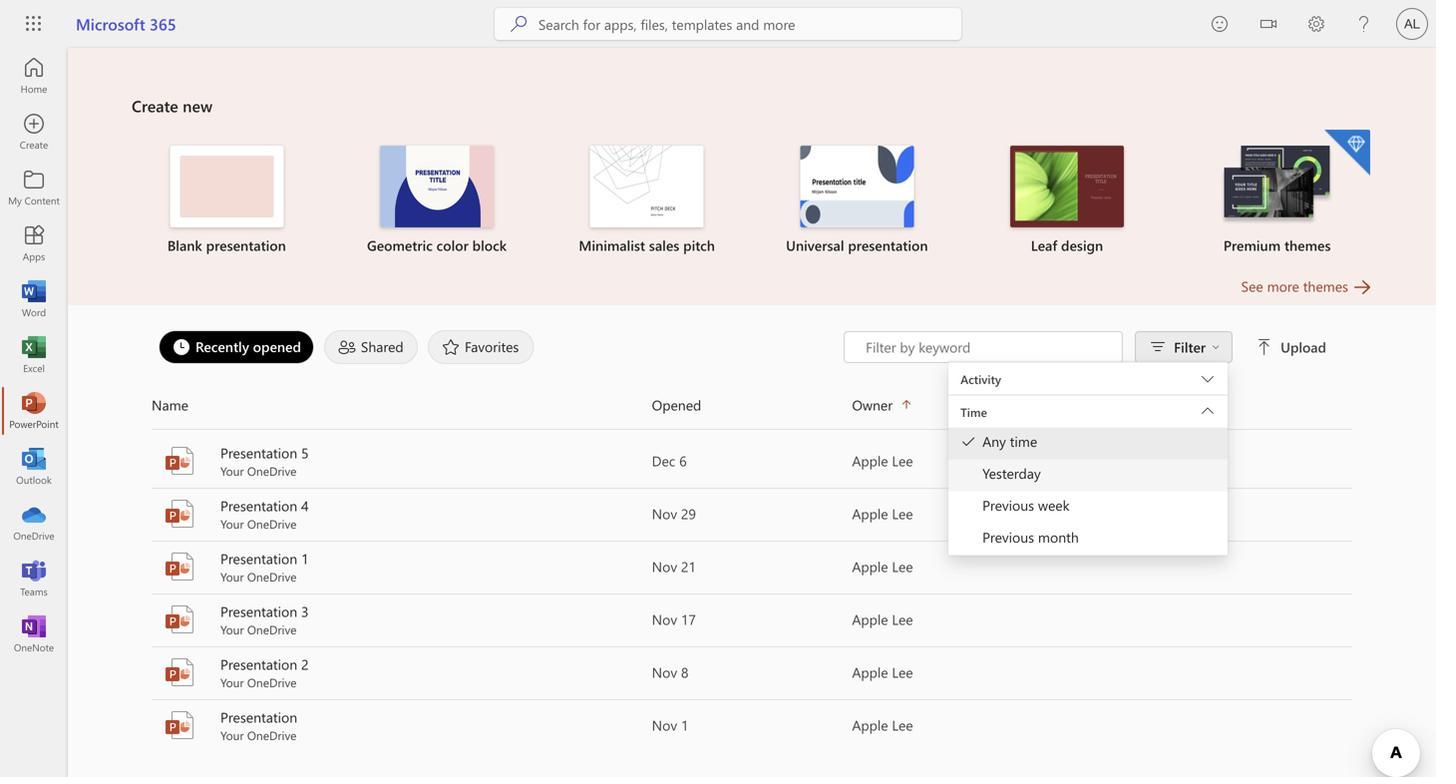 Task type: describe. For each thing, give the bounding box(es) containing it.
365
[[150, 13, 176, 34]]

1 for presentation 1 your onedrive
[[301, 549, 309, 568]]

presentation for presentation 2
[[220, 655, 297, 673]]

 button
[[1245, 0, 1293, 51]]

2
[[301, 655, 309, 673]]

nov for nov 8
[[652, 663, 678, 681]]

1 menu from the top
[[949, 362, 1228, 363]]

powerpoint image for presentation 5
[[164, 445, 196, 477]]

17
[[681, 610, 696, 629]]

nov for nov 21
[[652, 557, 678, 576]]

presentation for presentation 1
[[220, 549, 297, 568]]

21
[[681, 557, 696, 576]]

onedrive for 1
[[247, 569, 297, 585]]

apple for nov 17
[[852, 610, 889, 629]]

recently opened
[[196, 337, 301, 356]]

shared
[[361, 337, 404, 356]]

powerpoint image for presentation
[[164, 709, 196, 741]]

previous week
[[983, 496, 1070, 514]]

onedrive inside presentation your onedrive
[[247, 727, 297, 743]]

1 for nov 1
[[681, 716, 689, 734]]

lee for 29
[[892, 504, 914, 523]]

lee for 8
[[892, 663, 914, 681]]

Search box. Suggestions appear as you type. search field
[[539, 8, 962, 40]]

favorites
[[465, 337, 519, 356]]

see more themes
[[1242, 277, 1349, 295]]

activity, column 4 of 4 column header
[[1053, 389, 1353, 421]]

nov 17
[[652, 610, 696, 629]]

leaf
[[1031, 236, 1058, 254]]

3
[[301, 602, 309, 621]]

filter
[[1174, 338, 1206, 356]]

recently opened element
[[159, 330, 314, 364]]

none search field inside microsoft 365 banner
[[495, 8, 962, 40]]

microsoft 365 banner
[[0, 0, 1437, 51]]

your for presentation 2
[[220, 674, 244, 690]]

opened button
[[652, 389, 852, 421]]

geometric color block
[[367, 236, 507, 254]]

presentation for presentation 5
[[220, 443, 297, 462]]

5
[[301, 443, 309, 462]]

universal presentation image
[[801, 146, 914, 227]]

presentation for blank presentation
[[206, 236, 286, 254]]

create new application
[[0, 48, 1437, 777]]

navigation inside 'create new' "application"
[[0, 48, 68, 662]]

your for presentation 3
[[220, 622, 244, 638]]

universal
[[786, 236, 845, 254]]

see more themes button
[[1242, 275, 1373, 297]]

themes inside button
[[1304, 277, 1349, 295]]

yesterday
[[983, 464, 1041, 482]]

apple lee for dec 6
[[852, 451, 914, 470]]

apple lee for nov 29
[[852, 504, 914, 523]]

leaf design
[[1031, 236, 1104, 254]]

your for presentation 5
[[220, 463, 244, 479]]

owner button
[[852, 389, 1053, 421]]

nov 21
[[652, 557, 696, 576]]

lee for 1
[[892, 716, 914, 734]]

blank presentation
[[167, 236, 286, 254]]

new
[[183, 95, 213, 116]]

nov 29
[[652, 504, 696, 523]]

8
[[681, 663, 689, 681]]

apple lee for nov 1
[[852, 716, 914, 734]]

block
[[473, 236, 507, 254]]

geometric color block element
[[344, 146, 530, 255]]

onedrive for 3
[[247, 622, 297, 638]]

minimalist sales pitch
[[579, 236, 715, 254]]

powerpoint image for presentation 2
[[164, 657, 196, 688]]

leaf design image
[[1011, 146, 1124, 227]]

any
[[983, 432, 1007, 450]]

your for presentation 1
[[220, 569, 244, 585]]

color
[[437, 236, 469, 254]]

recently opened tab
[[154, 330, 319, 364]]

minimalist sales pitch image
[[590, 146, 704, 227]]

upload
[[1281, 338, 1327, 356]]

name presentation 1 cell
[[152, 549, 652, 585]]

apple lee for nov 21
[[852, 557, 914, 576]]

name presentation 4 cell
[[152, 496, 652, 532]]

owner
[[852, 396, 893, 414]]

favorites tab
[[423, 330, 539, 364]]

dec 6
[[652, 451, 687, 470]]

powerpoint image for presentation 1
[[164, 551, 196, 583]]

opened
[[253, 337, 301, 356]]

presentation 2 your onedrive
[[220, 655, 309, 690]]

microsoft 365
[[76, 13, 176, 34]]

minimalist sales pitch element
[[554, 146, 740, 255]]

powerpoint image down excel icon
[[24, 401, 44, 421]]

word image
[[24, 289, 44, 309]]

previous month
[[983, 528, 1079, 546]]

powerpoint image for presentation 3
[[164, 604, 196, 636]]

nov 8
[[652, 663, 689, 681]]



Task type: locate. For each thing, give the bounding box(es) containing it.
0 vertical spatial 1
[[301, 549, 309, 568]]

presentation 1 your onedrive
[[220, 549, 309, 585]]

4 presentation from the top
[[220, 602, 297, 621]]

displaying 6 out of 13 files. status
[[844, 331, 1331, 556]]

your up presentation your onedrive
[[220, 674, 244, 690]]

activity down filter by keyword text box
[[961, 371, 1002, 387]]

any time checkbox item
[[949, 428, 1228, 459]]

powerpoint image left the presentation 4 your onedrive
[[164, 498, 196, 530]]

presentation for presentation
[[220, 708, 297, 726]]

5 your from the top
[[220, 674, 244, 690]]

2 apple lee from the top
[[852, 504, 914, 523]]

1 nov from the top
[[652, 504, 678, 523]]

presentation your onedrive
[[220, 708, 297, 743]]

nov for nov 29
[[652, 504, 678, 523]]

previous for previous month
[[983, 528, 1035, 546]]

onedrive up presentation 2 your onedrive
[[247, 622, 297, 638]]

0 vertical spatial themes
[[1285, 236, 1331, 254]]

1 vertical spatial previous
[[983, 528, 1035, 546]]

dec
[[652, 451, 676, 470]]

3 apple from the top
[[852, 557, 889, 576]]

recently
[[196, 337, 249, 356]]

2 lee from the top
[[892, 504, 914, 523]]

presentation inside presentation 3 your onedrive
[[220, 602, 297, 621]]

row inside create new main content
[[152, 389, 1353, 430]]

your up the presentation 4 your onedrive
[[220, 463, 244, 479]]

0 vertical spatial activity
[[961, 371, 1002, 387]]

nov
[[652, 504, 678, 523], [652, 557, 678, 576], [652, 610, 678, 629], [652, 663, 678, 681], [652, 716, 678, 734]]

onedrive up presentation 1 your onedrive in the bottom of the page
[[247, 516, 297, 532]]

powerpoint image inside name presentation 3 cell
[[164, 604, 196, 636]]

presentation down "universal presentation" image
[[848, 236, 928, 254]]

3 apple lee from the top
[[852, 557, 914, 576]]

create image
[[24, 122, 44, 142]]

onedrive inside presentation 3 your onedrive
[[247, 622, 297, 638]]

1 down 8
[[681, 716, 689, 734]]

2 previous from the top
[[983, 528, 1035, 546]]

presentation for presentation 4
[[220, 496, 297, 515]]

activity up any time checkbox item
[[1053, 396, 1098, 414]]

apps image
[[24, 233, 44, 253]]

time
[[1010, 432, 1038, 450]]

powerpoint image down name at the left bottom
[[164, 445, 196, 477]]

your inside presentation 5 your onedrive
[[220, 463, 244, 479]]

powerpoint image left presentation 2 your onedrive
[[164, 657, 196, 688]]

5 apple lee from the top
[[852, 663, 914, 681]]

6 apple lee from the top
[[852, 716, 914, 734]]

presentation inside presentation 1 your onedrive
[[220, 549, 297, 568]]

home image
[[24, 66, 44, 86]]

presentation down the presentation 4 your onedrive
[[220, 549, 297, 568]]

activity inside displaying 6 out of 13 files. status
[[961, 371, 1002, 387]]

3 lee from the top
[[892, 557, 914, 576]]

nov left the 17
[[652, 610, 678, 629]]

presentation left the 5 on the left bottom of the page
[[220, 443, 297, 462]]

your
[[220, 463, 244, 479], [220, 516, 244, 532], [220, 569, 244, 585], [220, 622, 244, 638], [220, 674, 244, 690], [220, 727, 244, 743]]

powerpoint image inside the name presentation 1 'cell'
[[164, 551, 196, 583]]

2 powerpoint image from the top
[[164, 657, 196, 688]]

design
[[1062, 236, 1104, 254]]

3 your from the top
[[220, 569, 244, 585]]

menu
[[949, 362, 1228, 363], [949, 396, 1228, 556], [949, 428, 1228, 555]]

week
[[1039, 496, 1070, 514]]

apple for nov 29
[[852, 504, 889, 523]]

powerpoint image for presentation 4
[[164, 498, 196, 530]]

onenote image
[[24, 625, 44, 645]]

apple for nov 21
[[852, 557, 889, 576]]

1 apple from the top
[[852, 451, 889, 470]]

nov 1
[[652, 716, 689, 734]]

sales
[[649, 236, 680, 254]]

your up presentation 2 your onedrive
[[220, 622, 244, 638]]

presentation right blank
[[206, 236, 286, 254]]

presentation 4 your onedrive
[[220, 496, 309, 532]]

2 your from the top
[[220, 516, 244, 532]]


[[1212, 343, 1220, 351]]

outlook image
[[24, 457, 44, 477]]

nov left 8
[[652, 663, 678, 681]]

2 onedrive from the top
[[247, 516, 297, 532]]

previous
[[983, 496, 1035, 514], [983, 528, 1035, 546]]

0 vertical spatial previous
[[983, 496, 1035, 514]]

onedrive inside presentation 1 your onedrive
[[247, 569, 297, 585]]

create new
[[132, 95, 213, 116]]

1 lee from the top
[[892, 451, 914, 470]]

onedrive for 2
[[247, 674, 297, 690]]

row containing name
[[152, 389, 1353, 430]]

create
[[132, 95, 178, 116]]

presentation down presentation 2 your onedrive
[[220, 708, 297, 726]]

apple for nov 1
[[852, 716, 889, 734]]

1 vertical spatial themes
[[1304, 277, 1349, 295]]

tab list inside create new main content
[[154, 325, 844, 369]]

list
[[132, 128, 1373, 275]]

your inside presentation 3 your onedrive
[[220, 622, 244, 638]]

premium
[[1224, 236, 1281, 254]]

powerpoint image inside name presentation 2 cell
[[164, 657, 196, 688]]

al
[[1405, 16, 1421, 31]]

name presentation 5 cell
[[152, 443, 652, 479]]

your for presentation 4
[[220, 516, 244, 532]]

previous for previous week
[[983, 496, 1035, 514]]

6 your from the top
[[220, 727, 244, 743]]

onedrive for 5
[[247, 463, 297, 479]]

list containing blank presentation
[[132, 128, 1373, 275]]

1 presentation from the top
[[220, 443, 297, 462]]

4 apple from the top
[[852, 610, 889, 629]]

6 apple from the top
[[852, 716, 889, 734]]

presentation for presentation 3
[[220, 602, 297, 621]]

presentation for universal presentation
[[848, 236, 928, 254]]

1 vertical spatial activity
[[1053, 396, 1098, 414]]

powerpoint image inside name presentation 4 cell
[[164, 498, 196, 530]]

1 inside presentation 1 your onedrive
[[301, 549, 309, 568]]

themes right more
[[1304, 277, 1349, 295]]

nov down nov 8
[[652, 716, 678, 734]]

tab list
[[154, 325, 844, 369]]

previous down yesterday
[[983, 496, 1035, 514]]

opened
[[652, 396, 702, 414]]

1 your from the top
[[220, 463, 244, 479]]

nov for nov 1
[[652, 716, 678, 734]]

list inside create new main content
[[132, 128, 1373, 275]]

5 nov from the top
[[652, 716, 678, 734]]

name
[[152, 396, 189, 414]]

5 onedrive from the top
[[247, 674, 297, 690]]

onedrive inside the presentation 4 your onedrive
[[247, 516, 297, 532]]

microsoft
[[76, 13, 145, 34]]

6 lee from the top
[[892, 716, 914, 734]]

your inside the presentation 4 your onedrive
[[220, 516, 244, 532]]

nov for nov 17
[[652, 610, 678, 629]]

nov left 21
[[652, 557, 678, 576]]

your up presentation 1 your onedrive in the bottom of the page
[[220, 516, 244, 532]]

apple for nov 8
[[852, 663, 889, 681]]

apple
[[852, 451, 889, 470], [852, 504, 889, 523], [852, 557, 889, 576], [852, 610, 889, 629], [852, 663, 889, 681], [852, 716, 889, 734]]

3 menu from the top
[[949, 428, 1228, 555]]

powerpoint image left presentation your onedrive
[[164, 709, 196, 741]]

navigation
[[0, 48, 68, 662]]

presentation 3 your onedrive
[[220, 602, 309, 638]]

my content image
[[24, 178, 44, 198]]

universal presentation element
[[764, 146, 950, 255]]

premium templates diamond image
[[1325, 130, 1371, 176]]

premium themes element
[[1185, 130, 1371, 255]]

al button
[[1389, 0, 1437, 48]]

1 onedrive from the top
[[247, 463, 297, 479]]

onedrive image
[[24, 513, 44, 533]]

presentation down presentation 3 your onedrive
[[220, 655, 297, 673]]

1 up 3
[[301, 549, 309, 568]]

blank presentation element
[[134, 146, 320, 255]]

apple for dec 6
[[852, 451, 889, 470]]

see
[[1242, 277, 1264, 295]]

nov left 29 at the left bottom
[[652, 504, 678, 523]]

29
[[681, 504, 696, 523]]

premium themes
[[1224, 236, 1331, 254]]

themes
[[1285, 236, 1331, 254], [1304, 277, 1349, 295]]

apple lee
[[852, 451, 914, 470], [852, 504, 914, 523], [852, 557, 914, 576], [852, 610, 914, 629], [852, 663, 914, 681], [852, 716, 914, 734]]

pitch
[[684, 236, 715, 254]]

3 onedrive from the top
[[247, 569, 297, 585]]

apple lee for nov 17
[[852, 610, 914, 629]]


[[1257, 339, 1273, 355]]

1 apple lee from the top
[[852, 451, 914, 470]]

onedrive down presentation 2 your onedrive
[[247, 727, 297, 743]]

presentation
[[220, 443, 297, 462], [220, 496, 297, 515], [220, 549, 297, 568], [220, 602, 297, 621], [220, 655, 297, 673], [220, 708, 297, 726]]

2 menu from the top
[[949, 396, 1228, 556]]

favorites element
[[428, 330, 534, 364]]

1 powerpoint image from the top
[[164, 498, 196, 530]]

onedrive inside presentation 5 your onedrive
[[247, 463, 297, 479]]

1 vertical spatial 1
[[681, 716, 689, 734]]

apple lee for nov 8
[[852, 663, 914, 681]]

6 onedrive from the top
[[247, 727, 297, 743]]

presentation inside presentation 5 your onedrive
[[220, 443, 297, 462]]

onedrive up presentation 3 your onedrive
[[247, 569, 297, 585]]

0 horizontal spatial presentation
[[206, 236, 286, 254]]

 upload
[[1257, 338, 1327, 356]]

onedrive for 4
[[247, 516, 297, 532]]


[[1261, 16, 1277, 32]]

1 previous from the top
[[983, 496, 1035, 514]]

blank
[[167, 236, 202, 254]]

minimalist
[[579, 236, 646, 254]]

your inside presentation your onedrive
[[220, 727, 244, 743]]

more
[[1268, 277, 1300, 295]]

previous down previous week in the bottom of the page
[[983, 528, 1035, 546]]

4 your from the top
[[220, 622, 244, 638]]

shared element
[[324, 330, 418, 364]]

0 vertical spatial powerpoint image
[[164, 498, 196, 530]]

presentation inside the presentation 4 your onedrive
[[220, 496, 297, 515]]

lee
[[892, 451, 914, 470], [892, 504, 914, 523], [892, 557, 914, 576], [892, 610, 914, 629], [892, 663, 914, 681], [892, 716, 914, 734]]

presentation down presentation 1 your onedrive in the bottom of the page
[[220, 602, 297, 621]]

name presentation cell
[[152, 707, 652, 743]]

presentation inside presentation 2 your onedrive
[[220, 655, 297, 673]]

4 nov from the top
[[652, 663, 678, 681]]

activity
[[961, 371, 1002, 387], [1053, 396, 1098, 414]]

your inside presentation 2 your onedrive
[[220, 674, 244, 690]]

1 horizontal spatial 1
[[681, 716, 689, 734]]

powerpoint image
[[164, 498, 196, 530], [164, 657, 196, 688]]

onedrive up the presentation 4 your onedrive
[[247, 463, 297, 479]]


[[961, 434, 977, 449]]

2 presentation from the top
[[220, 496, 297, 515]]

powerpoint image
[[24, 401, 44, 421], [164, 445, 196, 477], [164, 551, 196, 583], [164, 604, 196, 636], [164, 709, 196, 741]]

month
[[1039, 528, 1079, 546]]

powerpoint image inside name presentation cell
[[164, 709, 196, 741]]

onedrive
[[247, 463, 297, 479], [247, 516, 297, 532], [247, 569, 297, 585], [247, 622, 297, 638], [247, 674, 297, 690], [247, 727, 297, 743]]

4 apple lee from the top
[[852, 610, 914, 629]]

premium themes image
[[1221, 146, 1335, 226]]

shared tab
[[319, 330, 423, 364]]

time
[[961, 404, 988, 420]]

your up presentation 3 your onedrive
[[220, 569, 244, 585]]

1 horizontal spatial activity
[[1053, 396, 1098, 414]]

teams image
[[24, 569, 44, 589]]

your inside presentation 1 your onedrive
[[220, 569, 244, 585]]

onedrive up presentation your onedrive
[[247, 674, 297, 690]]

geometric color block image
[[380, 146, 494, 227]]

name button
[[152, 389, 652, 421]]

lee for 21
[[892, 557, 914, 576]]

5 presentation from the top
[[220, 655, 297, 673]]

2 nov from the top
[[652, 557, 678, 576]]

1
[[301, 549, 309, 568], [681, 716, 689, 734]]

6 presentation from the top
[[220, 708, 297, 726]]

presentation 5 your onedrive
[[220, 443, 309, 479]]

powerpoint image left presentation 1 your onedrive in the bottom of the page
[[164, 551, 196, 583]]

None search field
[[495, 8, 962, 40]]

themes up see more themes button
[[1285, 236, 1331, 254]]

1 horizontal spatial presentation
[[848, 236, 928, 254]]

universal presentation
[[786, 236, 928, 254]]

filter 
[[1174, 338, 1220, 356]]

4 lee from the top
[[892, 610, 914, 629]]

powerpoint image inside name presentation 5 cell
[[164, 445, 196, 477]]

activity inside column header
[[1053, 396, 1098, 414]]

leaf design element
[[974, 146, 1161, 255]]

1 vertical spatial powerpoint image
[[164, 657, 196, 688]]

4
[[301, 496, 309, 515]]

2 presentation from the left
[[848, 236, 928, 254]]

5 apple from the top
[[852, 663, 889, 681]]

6
[[680, 451, 687, 470]]

row
[[152, 389, 1353, 430]]

lee for 17
[[892, 610, 914, 629]]

4 onedrive from the top
[[247, 622, 297, 638]]

3 nov from the top
[[652, 610, 678, 629]]

presentation down presentation 5 your onedrive
[[220, 496, 297, 515]]

onedrive inside presentation 2 your onedrive
[[247, 674, 297, 690]]

powerpoint image left presentation 3 your onedrive
[[164, 604, 196, 636]]

 any time
[[961, 432, 1038, 450]]

excel image
[[24, 345, 44, 365]]

lee for 6
[[892, 451, 914, 470]]

1 presentation from the left
[[206, 236, 286, 254]]

2 apple from the top
[[852, 504, 889, 523]]

3 presentation from the top
[[220, 549, 297, 568]]

0 horizontal spatial activity
[[961, 371, 1002, 387]]

tab list containing recently opened
[[154, 325, 844, 369]]

name presentation 2 cell
[[152, 655, 652, 690]]

create new main content
[[68, 48, 1437, 752]]

5 lee from the top
[[892, 663, 914, 681]]

Filter by keyword text field
[[864, 337, 1113, 357]]

geometric
[[367, 236, 433, 254]]

name presentation 3 cell
[[152, 602, 652, 638]]

your down presentation 2 your onedrive
[[220, 727, 244, 743]]

0 horizontal spatial 1
[[301, 549, 309, 568]]

presentation
[[206, 236, 286, 254], [848, 236, 928, 254]]



Task type: vqa. For each thing, say whether or not it's contained in the screenshot.
 Any time
yes



